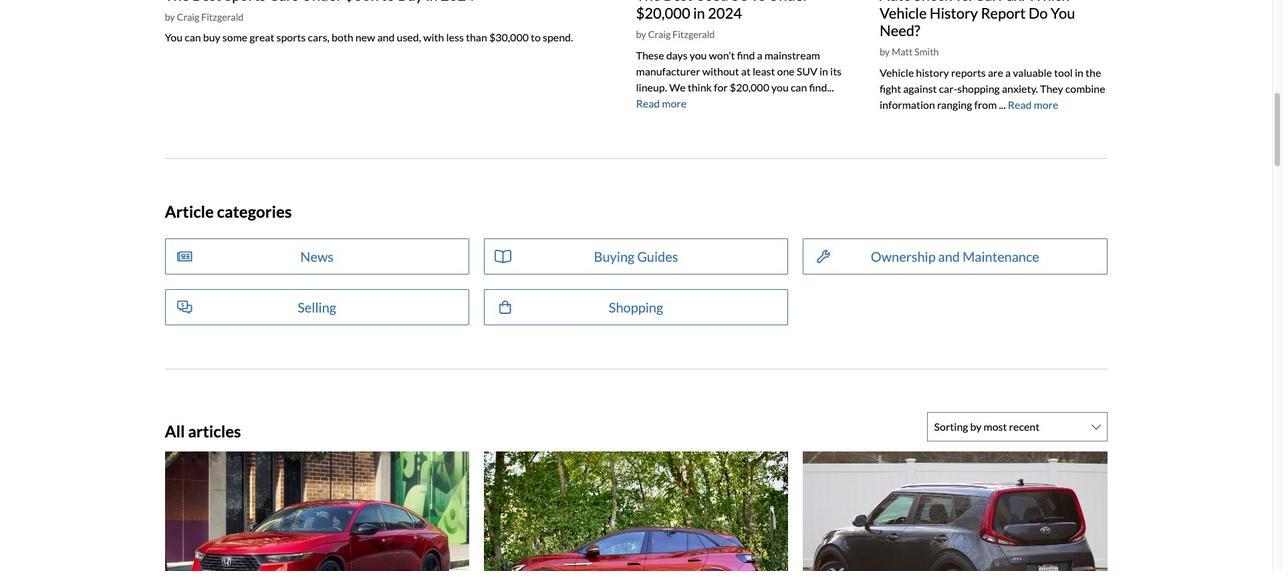Task type: locate. For each thing, give the bounding box(es) containing it.
can
[[185, 31, 201, 44], [791, 81, 807, 93]]

can inside these days you won't find a mainstream manufacturer without at least one suv in its lineup. we think for $20,000 you can find... read more
[[791, 81, 807, 93]]

0 horizontal spatial you
[[690, 49, 707, 61]]

0 vertical spatial $20,000
[[636, 4, 691, 22]]

read inside these days you won't find a mainstream manufacturer without at least one suv in its lineup. we think for $20,000 you can find... read more
[[636, 97, 660, 109]]

fitzgerald for these days you won't find a mainstream manufacturer without at least one suv in its lineup. we think for $20,000 you can find...
[[673, 29, 715, 40]]

buying guides
[[594, 249, 678, 265]]

1 horizontal spatial by craig fitzgerald
[[636, 29, 715, 40]]

$20,000 inside these days you won't find a mainstream manufacturer without at least one suv in its lineup. we think for $20,000 you can find... read more
[[730, 81, 770, 93]]

$20,000 up these
[[636, 4, 691, 22]]

in left the
[[1075, 66, 1084, 79]]

you
[[690, 49, 707, 61], [772, 81, 789, 93]]

1 horizontal spatial by
[[636, 29, 646, 40]]

read more link for the best used suvs under $20,000 in 2024
[[636, 97, 687, 109]]

1 horizontal spatial in
[[820, 65, 828, 77]]

by for autocheck vs. carfax: which vehicle history report do you need?
[[880, 46, 890, 58]]

vehicle up matt
[[880, 4, 927, 22]]

can down suv on the right
[[791, 81, 807, 93]]

0 vertical spatial by
[[165, 11, 175, 22]]

vehicle up the fight
[[880, 66, 914, 79]]

and
[[377, 31, 395, 44], [938, 249, 960, 265]]

the best family sedans of 2024 image
[[165, 452, 469, 572]]

vs.
[[955, 0, 972, 4]]

1 horizontal spatial a
[[1006, 66, 1011, 79]]

best car deals in december 2023 image
[[484, 452, 788, 572]]

which
[[1028, 0, 1070, 4]]

vehicle
[[880, 4, 927, 22], [880, 66, 914, 79]]

...
[[999, 98, 1006, 111]]

at
[[741, 65, 751, 77]]

1 vehicle from the top
[[880, 4, 927, 22]]

more down we
[[662, 97, 687, 109]]

cheapest car lease deals in december 2023 image
[[803, 452, 1108, 572]]

1 horizontal spatial you
[[1051, 4, 1075, 22]]

$20,000 down at
[[730, 81, 770, 93]]

you
[[1051, 4, 1075, 22], [165, 31, 183, 44]]

in right best
[[693, 4, 705, 22]]

fitzgerald up buy
[[201, 11, 244, 22]]

craig for these days you won't find a mainstream manufacturer without at least one suv in its lineup. we think for $20,000 you can find...
[[648, 29, 671, 40]]

0 horizontal spatial in
[[693, 4, 705, 22]]

0 horizontal spatial more
[[662, 97, 687, 109]]

by craig fitzgerald up days
[[636, 29, 715, 40]]

by craig fitzgerald
[[165, 11, 244, 22], [636, 29, 715, 40]]

categories
[[217, 202, 292, 221]]

0 vertical spatial a
[[757, 49, 763, 61]]

0 horizontal spatial a
[[757, 49, 763, 61]]

news
[[300, 249, 334, 265]]

0 horizontal spatial read more link
[[636, 97, 687, 109]]

1 horizontal spatial fitzgerald
[[673, 29, 715, 40]]

1 vertical spatial a
[[1006, 66, 1011, 79]]

0 horizontal spatial $20,000
[[636, 4, 691, 22]]

0 horizontal spatial fitzgerald
[[201, 11, 244, 22]]

these
[[636, 49, 664, 61]]

fight
[[880, 82, 901, 95]]

craig
[[177, 11, 199, 22], [648, 29, 671, 40]]

2 horizontal spatial in
[[1075, 66, 1084, 79]]

craig for you can buy some great sports cars, both new and used, with less than $30,000 to spend.
[[177, 11, 199, 22]]

reports
[[951, 66, 986, 79]]

fitzgerald up days
[[673, 29, 715, 40]]

read down lineup.
[[636, 97, 660, 109]]

newspaper image
[[177, 250, 192, 263]]

1 vertical spatial vehicle
[[880, 66, 914, 79]]

0 horizontal spatial you
[[165, 31, 183, 44]]

they
[[1040, 82, 1064, 95]]

the best used suvs under $20,000 in 2024 link
[[636, 0, 809, 22]]

and right new
[[377, 31, 395, 44]]

1 horizontal spatial can
[[791, 81, 807, 93]]

0 vertical spatial vehicle
[[880, 4, 927, 22]]

1 vertical spatial by
[[636, 29, 646, 40]]

more
[[662, 97, 687, 109], [1034, 98, 1059, 111]]

1 horizontal spatial and
[[938, 249, 960, 265]]

vehicle inside autocheck vs. carfax: which vehicle history report do you need?
[[880, 4, 927, 22]]

used
[[696, 0, 729, 4]]

$20,000
[[636, 4, 691, 22], [730, 81, 770, 93]]

manufacturer
[[636, 65, 701, 77]]

0 vertical spatial you
[[690, 49, 707, 61]]

0 horizontal spatial by craig fitzgerald
[[165, 11, 244, 22]]

vehicle history reports are a valuable tool in the fight against car-shopping anxiety. they combine information ranging from ...
[[880, 66, 1106, 111]]

vehicle inside vehicle history reports are a valuable tool in the fight against car-shopping anxiety. they combine information ranging from ...
[[880, 66, 914, 79]]

need?
[[880, 21, 921, 39]]

all articles
[[165, 422, 241, 441]]

you can buy some great sports cars, both new and used, with less than $30,000 to spend.
[[165, 31, 573, 44]]

for
[[714, 81, 728, 93]]

read more link down anxiety.
[[1008, 98, 1059, 111]]

all
[[165, 422, 185, 441]]

0 vertical spatial fitzgerald
[[201, 11, 244, 22]]

think
[[688, 81, 712, 93]]

in
[[693, 4, 705, 22], [820, 65, 828, 77], [1075, 66, 1084, 79]]

by craig fitzgerald up buy
[[165, 11, 244, 22]]

suv
[[797, 65, 818, 77]]

maintenance
[[963, 249, 1040, 265]]

you right days
[[690, 49, 707, 61]]

1 horizontal spatial read more link
[[1008, 98, 1059, 111]]

matt
[[892, 46, 913, 58]]

in left its
[[820, 65, 828, 77]]

more down they
[[1034, 98, 1059, 111]]

history
[[916, 66, 949, 79]]

1 vertical spatial fitzgerald
[[673, 29, 715, 40]]

by matt smith
[[880, 46, 939, 58]]

new
[[356, 31, 375, 44]]

0 vertical spatial you
[[1051, 4, 1075, 22]]

2 vertical spatial by
[[880, 46, 890, 58]]

1 vertical spatial you
[[772, 81, 789, 93]]

guides
[[637, 249, 678, 265]]

1 horizontal spatial more
[[1034, 98, 1059, 111]]

1 vertical spatial by craig fitzgerald
[[636, 29, 715, 40]]

by craig fitzgerald for these days you won't find a mainstream manufacturer without at least one suv in its lineup. we think for $20,000 you can find...
[[636, 29, 715, 40]]

some
[[223, 31, 248, 44]]

1 horizontal spatial $20,000
[[730, 81, 770, 93]]

and right ownership
[[938, 249, 960, 265]]

1 vertical spatial craig
[[648, 29, 671, 40]]

you down 'one'
[[772, 81, 789, 93]]

book open image
[[495, 250, 511, 263]]

won't
[[709, 49, 735, 61]]

buy
[[203, 31, 220, 44]]

read down anxiety.
[[1008, 98, 1032, 111]]

0 vertical spatial craig
[[177, 11, 199, 22]]

can left buy
[[185, 31, 201, 44]]

2 vehicle from the top
[[880, 66, 914, 79]]

against
[[903, 82, 937, 95]]

you left buy
[[165, 31, 183, 44]]

the
[[1086, 66, 1101, 79]]

0 vertical spatial can
[[185, 31, 201, 44]]

2 horizontal spatial by
[[880, 46, 890, 58]]

comments alt dollar image
[[177, 301, 192, 314]]

0 horizontal spatial craig
[[177, 11, 199, 22]]

both
[[332, 31, 354, 44]]

0 vertical spatial by craig fitzgerald
[[165, 11, 244, 22]]

1 vertical spatial $20,000
[[730, 81, 770, 93]]

more inside these days you won't find a mainstream manufacturer without at least one suv in its lineup. we think for $20,000 you can find... read more
[[662, 97, 687, 109]]

1 vertical spatial can
[[791, 81, 807, 93]]

1 horizontal spatial craig
[[648, 29, 671, 40]]

chevron down image
[[1092, 422, 1101, 432]]

buying
[[594, 249, 635, 265]]

0 horizontal spatial and
[[377, 31, 395, 44]]

in inside these days you won't find a mainstream manufacturer without at least one suv in its lineup. we think for $20,000 you can find... read more
[[820, 65, 828, 77]]

by
[[165, 11, 175, 22], [636, 29, 646, 40], [880, 46, 890, 58]]

a right are at top
[[1006, 66, 1011, 79]]

from
[[975, 98, 997, 111]]

ownership and maintenance
[[871, 249, 1040, 265]]

0 horizontal spatial read
[[636, 97, 660, 109]]

by for the best used suvs under $20,000 in 2024
[[636, 29, 646, 40]]

read more link
[[636, 97, 687, 109], [1008, 98, 1059, 111]]

one
[[777, 65, 795, 77]]

a right find
[[757, 49, 763, 61]]

read more link down lineup.
[[636, 97, 687, 109]]

you right do
[[1051, 4, 1075, 22]]

read
[[636, 97, 660, 109], [1008, 98, 1032, 111]]

you inside autocheck vs. carfax: which vehicle history report do you need?
[[1051, 4, 1075, 22]]

spend.
[[543, 31, 573, 44]]



Task type: vqa. For each thing, say whether or not it's contained in the screenshot.
'in' in These days you won't find a mainstream manufacturer without at least one SUV in its lineup. We think for $20,000 you can find... Read more
yes



Task type: describe. For each thing, give the bounding box(es) containing it.
2024
[[708, 4, 742, 22]]

combine
[[1066, 82, 1106, 95]]

fitzgerald for you can buy some great sports cars, both new and used, with less than $30,000 to spend.
[[201, 11, 244, 22]]

with
[[423, 31, 444, 44]]

shopping
[[958, 82, 1000, 95]]

information
[[880, 98, 935, 111]]

wrench image
[[817, 250, 831, 263]]

shopping bag image
[[500, 301, 511, 314]]

autocheck
[[880, 0, 952, 4]]

cars,
[[308, 31, 330, 44]]

report
[[981, 4, 1026, 22]]

history
[[930, 4, 978, 22]]

read more
[[1008, 98, 1059, 111]]

valuable
[[1013, 66, 1052, 79]]

sports
[[276, 31, 306, 44]]

these days you won't find a mainstream manufacturer without at least one suv in its lineup. we think for $20,000 you can find... read more
[[636, 49, 842, 109]]

1 horizontal spatial you
[[772, 81, 789, 93]]

read more link for autocheck vs. carfax: which vehicle history report do you need?
[[1008, 98, 1059, 111]]

days
[[666, 49, 688, 61]]

least
[[753, 65, 775, 77]]

article categories
[[165, 202, 292, 221]]

carfax:
[[975, 0, 1025, 4]]

suvs
[[731, 0, 766, 4]]

news link
[[165, 239, 469, 275]]

its
[[830, 65, 842, 77]]

without
[[703, 65, 739, 77]]

selling
[[298, 299, 336, 315]]

ranging
[[937, 98, 972, 111]]

1 horizontal spatial read
[[1008, 98, 1032, 111]]

the
[[636, 0, 661, 4]]

than
[[466, 31, 487, 44]]

mainstream
[[765, 49, 820, 61]]

a inside vehicle history reports are a valuable tool in the fight against car-shopping anxiety. they combine information ranging from ...
[[1006, 66, 1011, 79]]

by craig fitzgerald for you can buy some great sports cars, both new and used, with less than $30,000 to spend.
[[165, 11, 244, 22]]

articles
[[188, 422, 241, 441]]

find
[[737, 49, 755, 61]]

less
[[446, 31, 464, 44]]

shopping
[[609, 299, 663, 315]]

tool
[[1054, 66, 1073, 79]]

under
[[768, 0, 809, 4]]

anxiety.
[[1002, 82, 1038, 95]]

selling link
[[165, 289, 469, 325]]

autocheck vs. carfax: which vehicle history report do you need? link
[[880, 0, 1075, 39]]

used,
[[397, 31, 421, 44]]

lineup.
[[636, 81, 667, 93]]

buying guides link
[[484, 239, 788, 275]]

0 vertical spatial and
[[377, 31, 395, 44]]

we
[[669, 81, 686, 93]]

find...
[[809, 81, 834, 93]]

0 horizontal spatial can
[[185, 31, 201, 44]]

0 horizontal spatial by
[[165, 11, 175, 22]]

1 vertical spatial you
[[165, 31, 183, 44]]

in inside the best used suvs under $20,000 in 2024
[[693, 4, 705, 22]]

are
[[988, 66, 1004, 79]]

smith
[[915, 46, 939, 58]]

the best used suvs under $20,000 in 2024
[[636, 0, 809, 22]]

autocheck vs. carfax: which vehicle history report do you need?
[[880, 0, 1075, 39]]

in inside vehicle history reports are a valuable tool in the fight against car-shopping anxiety. they combine information ranging from ...
[[1075, 66, 1084, 79]]

$20,000 inside the best used suvs under $20,000 in 2024
[[636, 4, 691, 22]]

great
[[250, 31, 274, 44]]

best
[[664, 0, 693, 4]]

ownership and maintenance link
[[803, 239, 1108, 275]]

$30,000
[[489, 31, 529, 44]]

shopping link
[[484, 289, 788, 325]]

ownership
[[871, 249, 936, 265]]

a inside these days you won't find a mainstream manufacturer without at least one suv in its lineup. we think for $20,000 you can find... read more
[[757, 49, 763, 61]]

do
[[1029, 4, 1048, 22]]

to
[[531, 31, 541, 44]]

article
[[165, 202, 214, 221]]

car-
[[939, 82, 958, 95]]

1 vertical spatial and
[[938, 249, 960, 265]]



